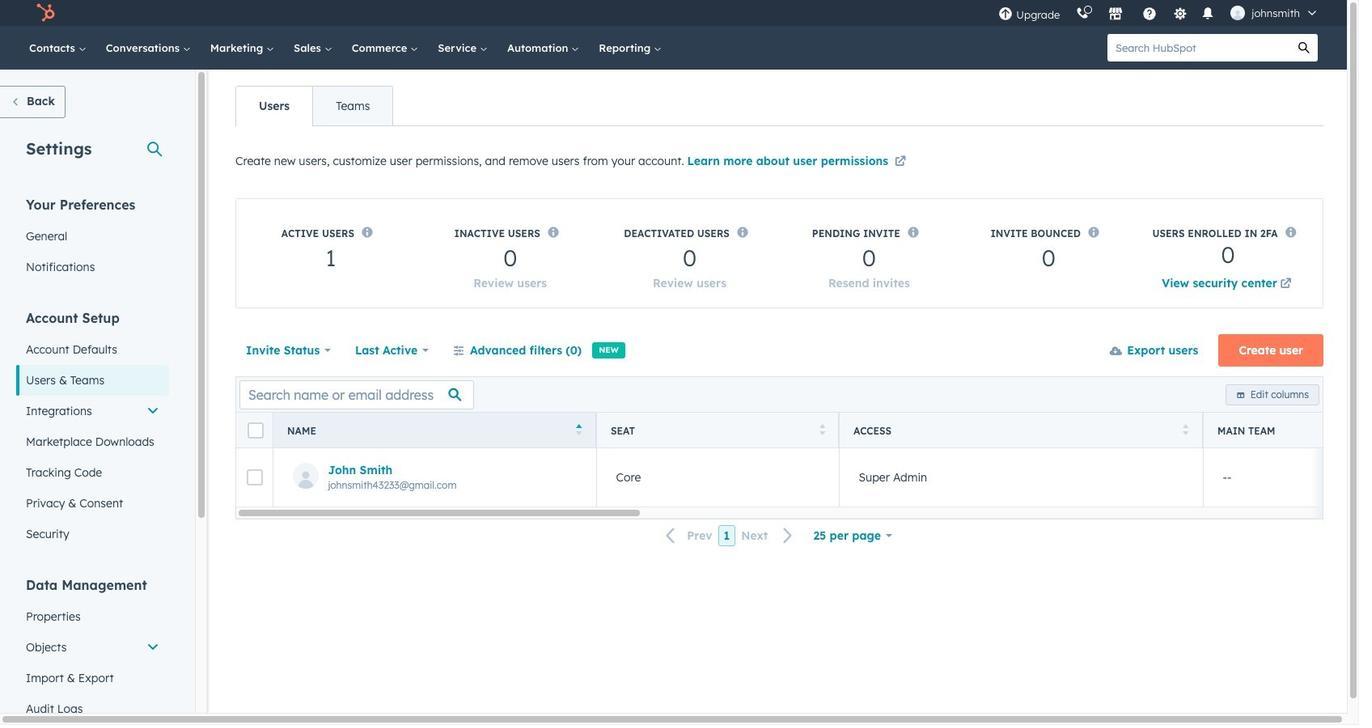 Task type: vqa. For each thing, say whether or not it's contained in the screenshot.
first Press To Sort. element from the right
yes



Task type: locate. For each thing, give the bounding box(es) containing it.
your preferences element
[[16, 196, 169, 282]]

pagination navigation
[[656, 525, 803, 547]]

1 press to sort. element from the left
[[820, 424, 826, 437]]

ascending sort. press to sort descending. element
[[577, 424, 583, 437]]

menu
[[991, 0, 1328, 26]]

0 horizontal spatial press to sort. element
[[820, 424, 826, 437]]

press to sort. image
[[820, 424, 826, 435]]

2 press to sort. element from the left
[[1183, 424, 1189, 437]]

link opens in a new window image
[[895, 156, 906, 168]]

press to sort. element
[[820, 424, 826, 437], [1183, 424, 1189, 437]]

account setup element
[[16, 309, 169, 549]]

link opens in a new window image
[[895, 153, 906, 172], [1280, 275, 1292, 295], [1280, 278, 1292, 290]]

data management element
[[16, 576, 169, 724]]

navigation
[[235, 86, 394, 126]]

1 horizontal spatial press to sort. element
[[1183, 424, 1189, 437]]



Task type: describe. For each thing, give the bounding box(es) containing it.
ascending sort. press to sort descending. image
[[577, 424, 583, 435]]

john smith image
[[1231, 6, 1246, 20]]

Search HubSpot search field
[[1108, 34, 1291, 61]]

marketplaces image
[[1109, 7, 1123, 22]]

Search name or email address search field
[[240, 380, 474, 409]]

press to sort. image
[[1183, 424, 1189, 435]]



